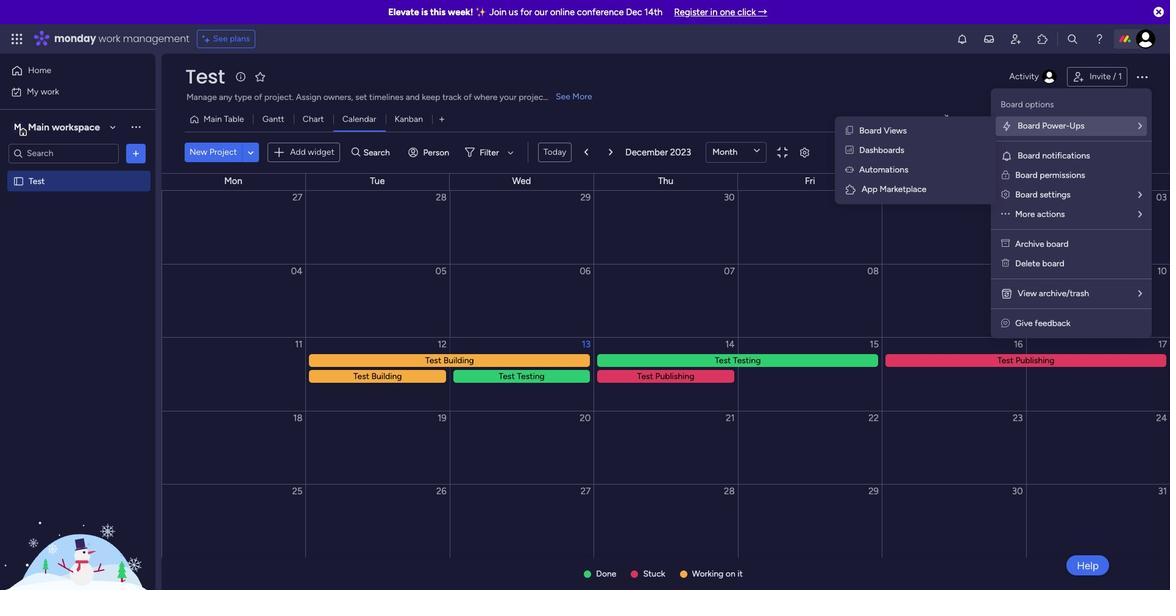 Task type: locate. For each thing, give the bounding box(es) containing it.
track
[[442, 92, 462, 102]]

person button
[[404, 143, 457, 162]]

1 vertical spatial more
[[1016, 209, 1035, 219]]

0 vertical spatial list arrow image
[[1139, 122, 1142, 130]]

for
[[521, 7, 532, 18]]

angle down image
[[248, 148, 254, 157]]

invite members image
[[1010, 33, 1022, 45]]

option
[[0, 170, 155, 173]]

invite / 1
[[1090, 71, 1122, 82]]

invite
[[1090, 71, 1111, 82]]

december 2023
[[626, 147, 691, 158]]

add view image
[[439, 115, 444, 124]]

power-
[[1043, 121, 1070, 131]]

0 vertical spatial work
[[98, 32, 120, 46]]

board permissions
[[1016, 170, 1086, 180]]

main workspace
[[28, 121, 100, 133]]

list arrow image for board settings
[[1139, 191, 1142, 199]]

views
[[884, 126, 907, 136]]

v2 delete line image
[[1002, 258, 1010, 269]]

board for board settings
[[1016, 190, 1038, 200]]

more actions
[[1016, 209, 1065, 219]]

list arrow image left december on the top of the page
[[609, 149, 613, 156]]

select product image
[[11, 33, 23, 45]]

list arrow image
[[585, 149, 588, 156], [1139, 191, 1142, 199], [1139, 210, 1142, 219], [1139, 290, 1142, 298]]

board power-ups image
[[1001, 120, 1013, 132]]

0 vertical spatial test
[[185, 63, 225, 90]]

1 vertical spatial work
[[41, 86, 59, 97]]

arrow down image
[[503, 145, 518, 160]]

board power-ups
[[1018, 121, 1085, 131]]

view archive/trash
[[1018, 288, 1089, 299]]

board for board options
[[1001, 99, 1023, 110]]

0 vertical spatial more
[[573, 91, 592, 102]]

1 horizontal spatial list arrow image
[[1139, 122, 1142, 130]]

main table
[[204, 114, 244, 124]]

board up delete board
[[1047, 239, 1069, 249]]

workspace image
[[12, 120, 24, 134]]

v2 search image
[[352, 146, 360, 159]]

project
[[210, 147, 237, 157]]

list arrow image right automate
[[1139, 122, 1142, 130]]

see right project
[[556, 91, 571, 102]]

view archive/trash image
[[1001, 288, 1013, 300]]

1 vertical spatial board
[[1043, 258, 1065, 269]]

1 horizontal spatial main
[[204, 114, 222, 124]]

1 vertical spatial test
[[29, 176, 45, 186]]

settings
[[1040, 190, 1071, 200]]

work right monday
[[98, 32, 120, 46]]

✨
[[476, 7, 487, 18]]

archive/trash
[[1039, 288, 1089, 299]]

→
[[758, 7, 768, 18]]

elevate is this week! ✨ join us for our online conference dec 14th
[[388, 7, 663, 18]]

help image
[[1094, 33, 1106, 45]]

home button
[[7, 61, 131, 80]]

public board image
[[13, 175, 24, 187]]

test
[[185, 63, 225, 90], [29, 176, 45, 186]]

dashboards
[[860, 145, 905, 155]]

dapulse archived image
[[1002, 239, 1010, 249]]

main inside button
[[204, 114, 222, 124]]

board for board notifications
[[1018, 151, 1040, 161]]

search everything image
[[1067, 33, 1079, 45]]

one
[[720, 7, 735, 18]]

give feedback
[[1016, 318, 1071, 329]]

see more
[[556, 91, 592, 102]]

main
[[204, 114, 222, 124], [28, 121, 49, 133]]

see for see more
[[556, 91, 571, 102]]

my work button
[[7, 82, 131, 101]]

this
[[430, 7, 446, 18]]

work right my on the left of the page
[[41, 86, 59, 97]]

board right v2 permission outline image
[[1016, 170, 1038, 180]]

manage any type of project. assign owners, set timelines and keep track of where your project stands.
[[187, 92, 576, 102]]

board views
[[860, 126, 907, 136]]

show board description image
[[233, 71, 248, 83]]

0 vertical spatial board
[[1047, 239, 1069, 249]]

archive board
[[1016, 239, 1069, 249]]

sun
[[1091, 176, 1107, 187]]

more
[[573, 91, 592, 102], [1016, 209, 1035, 219]]

notifications image
[[956, 33, 969, 45]]

test up manage
[[185, 63, 225, 90]]

options image
[[1135, 69, 1150, 84]]

new project button
[[185, 143, 242, 162]]

list arrow image
[[1139, 122, 1142, 130], [609, 149, 613, 156]]

main left table
[[204, 114, 222, 124]]

us
[[509, 7, 518, 18]]

0 horizontal spatial list arrow image
[[609, 149, 613, 156]]

workspace selection element
[[12, 120, 102, 136]]

board for archive board
[[1047, 239, 1069, 249]]

board right v2 views icon
[[860, 126, 882, 136]]

1 vertical spatial see
[[556, 91, 571, 102]]

0 horizontal spatial more
[[573, 91, 592, 102]]

is
[[421, 7, 428, 18]]

workspace
[[52, 121, 100, 133]]

of right track
[[464, 92, 472, 102]]

work
[[98, 32, 120, 46], [41, 86, 59, 97]]

board up board power-ups icon
[[1001, 99, 1023, 110]]

thu
[[658, 176, 674, 187]]

see plans
[[213, 34, 250, 44]]

main for main table
[[204, 114, 222, 124]]

0 horizontal spatial test
[[29, 176, 45, 186]]

working
[[692, 569, 724, 579]]

management
[[123, 32, 189, 46]]

help
[[1077, 559, 1099, 571]]

click
[[738, 7, 756, 18]]

board notifications image
[[1001, 150, 1013, 162]]

lottie animation element
[[0, 467, 155, 590]]

1 horizontal spatial of
[[464, 92, 472, 102]]

0 horizontal spatial main
[[28, 121, 49, 133]]

chart
[[303, 114, 324, 124]]

integrate
[[956, 114, 991, 125]]

Test field
[[182, 63, 228, 90]]

0 horizontal spatial of
[[254, 92, 262, 102]]

invite / 1 button
[[1067, 67, 1128, 87]]

marketplace
[[880, 184, 927, 194]]

list arrow image for view archive/trash
[[1139, 290, 1142, 298]]

menu
[[991, 88, 1152, 338]]

1 horizontal spatial work
[[98, 32, 120, 46]]

see left the plans at top
[[213, 34, 228, 44]]

1 horizontal spatial test
[[185, 63, 225, 90]]

v2 user feedback image
[[1002, 318, 1010, 329]]

calendar
[[342, 114, 376, 124]]

dapulse integrations image
[[942, 115, 952, 124]]

of
[[254, 92, 262, 102], [464, 92, 472, 102]]

of right type
[[254, 92, 262, 102]]

add widget
[[290, 147, 334, 157]]

board for board views
[[860, 126, 882, 136]]

set
[[355, 92, 367, 102]]

1 of from the left
[[254, 92, 262, 102]]

automations
[[860, 165, 909, 175]]

work inside button
[[41, 86, 59, 97]]

home
[[28, 65, 51, 76]]

0 vertical spatial see
[[213, 34, 228, 44]]

more right more dots image
[[1016, 209, 1035, 219]]

today button
[[538, 143, 572, 162]]

0 horizontal spatial work
[[41, 86, 59, 97]]

archive
[[1016, 239, 1045, 249]]

board right 'dapulse admin menu' icon
[[1016, 190, 1038, 200]]

monday work management
[[54, 32, 189, 46]]

chart button
[[294, 110, 333, 129]]

main right workspace icon
[[28, 121, 49, 133]]

1 vertical spatial list arrow image
[[609, 149, 613, 156]]

main inside workspace selection element
[[28, 121, 49, 133]]

test right public board icon
[[29, 176, 45, 186]]

see inside button
[[213, 34, 228, 44]]

register in one click →
[[674, 7, 768, 18]]

project.
[[264, 92, 294, 102]]

board down board options
[[1018, 121, 1040, 131]]

1 horizontal spatial more
[[1016, 209, 1035, 219]]

board right board notifications icon
[[1018, 151, 1040, 161]]

main for main workspace
[[28, 121, 49, 133]]

add to favorites image
[[254, 70, 266, 83]]

see
[[213, 34, 228, 44], [556, 91, 571, 102]]

options
[[1025, 99, 1054, 110]]

automate
[[1079, 114, 1117, 125]]

menu containing board options
[[991, 88, 1152, 338]]

board down archive board
[[1043, 258, 1065, 269]]

add widget button
[[268, 142, 340, 162]]

board settings
[[1016, 190, 1071, 200]]

v2 automations outline image
[[846, 165, 854, 175]]

lottie animation image
[[0, 467, 155, 590]]

any
[[219, 92, 233, 102]]

more right project
[[573, 91, 592, 102]]

0 horizontal spatial see
[[213, 34, 228, 44]]

1 horizontal spatial see
[[556, 91, 571, 102]]

board
[[1047, 239, 1069, 249], [1043, 258, 1065, 269]]

v2 overview line image
[[846, 145, 854, 155]]



Task type: vqa. For each thing, say whether or not it's contained in the screenshot.
bottommost The More
yes



Task type: describe. For each thing, give the bounding box(es) containing it.
add
[[290, 147, 306, 157]]

Search field
[[360, 144, 397, 161]]

app marketplace
[[862, 184, 927, 194]]

keep
[[422, 92, 440, 102]]

activity button
[[1005, 67, 1062, 87]]

options image
[[130, 147, 142, 159]]

/
[[1113, 71, 1117, 82]]

in
[[711, 7, 718, 18]]

v2 views icon image
[[846, 126, 853, 136]]

mon
[[224, 176, 242, 187]]

list arrow image for more actions
[[1139, 210, 1142, 219]]

2023
[[670, 147, 691, 158]]

main table button
[[185, 110, 253, 129]]

gantt
[[262, 114, 284, 124]]

my
[[27, 86, 39, 97]]

view
[[1018, 288, 1037, 299]]

tue
[[370, 176, 385, 187]]

plans
[[230, 34, 250, 44]]

v2 permission outline image
[[1002, 170, 1010, 180]]

work for my
[[41, 86, 59, 97]]

see for see plans
[[213, 34, 228, 44]]

elevate
[[388, 7, 419, 18]]

our
[[535, 7, 548, 18]]

stuck
[[643, 569, 665, 579]]

where
[[474, 92, 498, 102]]

kanban button
[[386, 110, 432, 129]]

filter button
[[460, 143, 518, 162]]

Search in workspace field
[[26, 146, 102, 160]]

permissions
[[1040, 170, 1086, 180]]

it
[[738, 569, 743, 579]]

help button
[[1067, 555, 1109, 575]]

new project
[[190, 147, 237, 157]]

workspace options image
[[130, 121, 142, 133]]

activity
[[1010, 71, 1039, 82]]

type
[[235, 92, 252, 102]]

apps image
[[1037, 33, 1049, 45]]

dec
[[626, 7, 642, 18]]

online
[[550, 7, 575, 18]]

register in one click → link
[[674, 7, 768, 18]]

done
[[596, 569, 617, 579]]

delete board
[[1016, 258, 1065, 269]]

autopilot image
[[1063, 111, 1074, 127]]

wed
[[512, 176, 531, 187]]

2 of from the left
[[464, 92, 472, 102]]

table
[[224, 114, 244, 124]]

gantt button
[[253, 110, 294, 129]]

board notifications
[[1018, 151, 1090, 161]]

more dots image
[[1002, 209, 1010, 219]]

calendar button
[[333, 110, 386, 129]]

working on it
[[692, 569, 743, 579]]

fri
[[805, 176, 815, 187]]

test list box
[[0, 168, 155, 356]]

app
[[862, 184, 878, 194]]

assign
[[296, 92, 321, 102]]

today
[[544, 147, 567, 157]]

owners,
[[323, 92, 353, 102]]

conference
[[577, 7, 624, 18]]

ups
[[1070, 121, 1085, 131]]

board for board power-ups
[[1018, 121, 1040, 131]]

1
[[1119, 71, 1122, 82]]

work for monday
[[98, 32, 120, 46]]

week!
[[448, 7, 473, 18]]

filter
[[480, 147, 499, 158]]

december
[[626, 147, 668, 158]]

kanban
[[395, 114, 423, 124]]

board for board permissions
[[1016, 170, 1038, 180]]

app marketplace image
[[845, 183, 857, 196]]

collapse board header image
[[1139, 115, 1149, 124]]

m
[[14, 122, 21, 132]]

board for delete board
[[1043, 258, 1065, 269]]

monday
[[54, 32, 96, 46]]

james peterson image
[[1136, 29, 1156, 49]]

actions
[[1037, 209, 1065, 219]]

widget
[[308, 147, 334, 157]]

person
[[423, 147, 449, 158]]

manage
[[187, 92, 217, 102]]

delete
[[1016, 258, 1041, 269]]

register
[[674, 7, 708, 18]]

dapulse admin menu image
[[1002, 190, 1010, 200]]

test inside list box
[[29, 176, 45, 186]]

inbox image
[[983, 33, 995, 45]]



